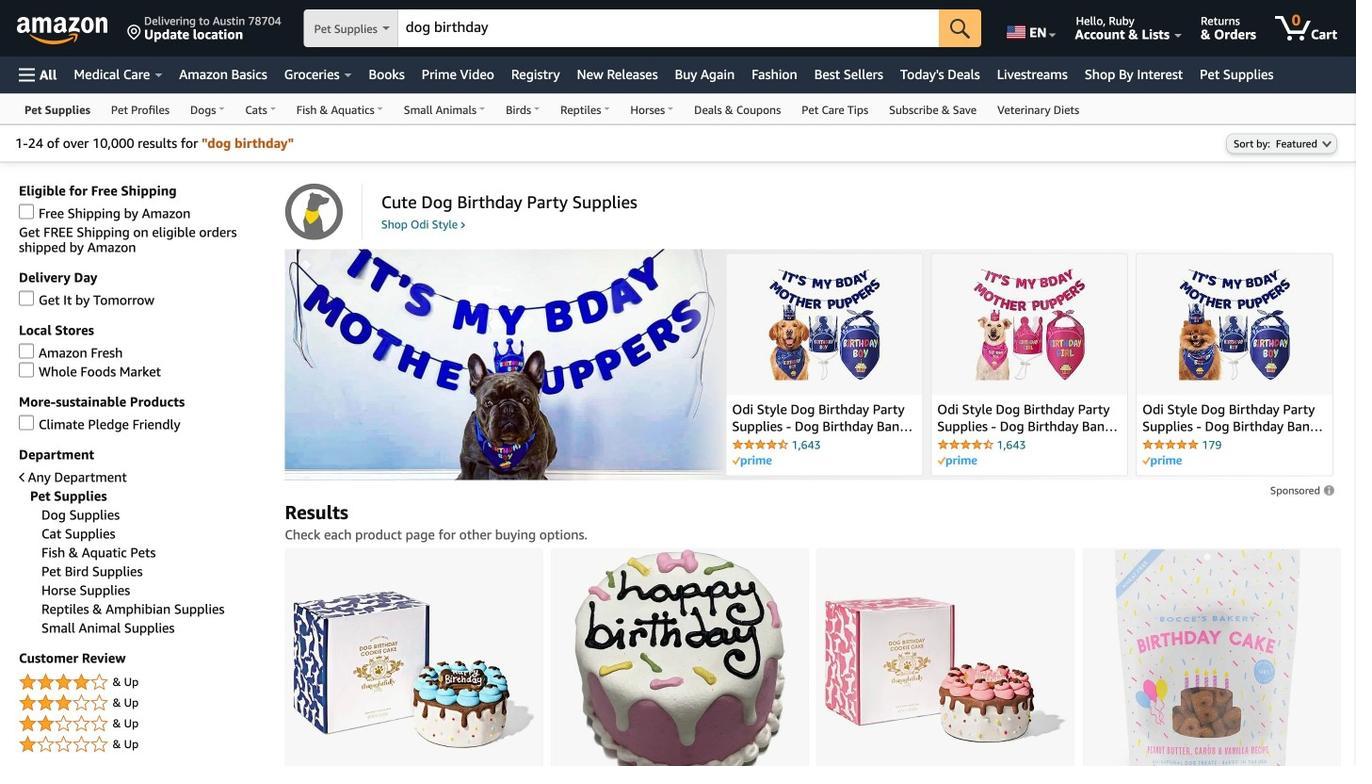 Task type: locate. For each thing, give the bounding box(es) containing it.
0 vertical spatial checkbox image
[[19, 291, 34, 306]]

bocce's bakery birthday cake treats for dogs - special edition wheat-free dog treats, made with real ingredients, baked in... image
[[1115, 549, 1310, 766]]

2 vertical spatial checkbox image
[[19, 415, 34, 430]]

amazon image
[[17, 17, 108, 45]]

none search field inside navigation navigation
[[304, 9, 982, 49]]

Search Amazon text field
[[398, 10, 940, 46]]

0 horizontal spatial eligible for prime. image
[[938, 455, 977, 467]]

1 checkbox image from the top
[[19, 204, 34, 219]]

checkbox image
[[19, 204, 34, 219], [19, 343, 34, 359], [19, 415, 34, 430]]

None submit
[[940, 9, 982, 47]]

2 eligible for prime. image from the left
[[1143, 455, 1183, 467]]

checkbox image
[[19, 291, 34, 306], [19, 362, 34, 377]]

2 checkbox image from the top
[[19, 362, 34, 377]]

0 vertical spatial checkbox image
[[19, 204, 34, 219]]

1 star & up element
[[19, 734, 266, 756]]

2 stars & up element
[[19, 713, 266, 735]]

eligible for prime. image
[[733, 455, 772, 467]]

1 horizontal spatial eligible for prime. image
[[1143, 455, 1183, 467]]

1 vertical spatial checkbox image
[[19, 362, 34, 377]]

1 eligible for prime. image from the left
[[938, 455, 977, 467]]

None search field
[[304, 9, 982, 49]]

1 vertical spatial checkbox image
[[19, 343, 34, 359]]

4 stars & up element
[[19, 671, 266, 694]]

eligible for prime. image
[[938, 455, 977, 467], [1143, 455, 1183, 467]]



Task type: describe. For each thing, give the bounding box(es) containing it.
navigation navigation
[[0, 0, 1357, 124]]

dropdown image
[[1323, 140, 1332, 147]]

sponsored ad - thoughtfully pets, dog happy birthday mini cookie cake, blue, peanut butter flavored, hand decorated hollow... image
[[293, 591, 535, 748]]

3 checkbox image from the top
[[19, 415, 34, 430]]

sponsored ad - thoughtfully pets, dog happy birthday mini cookie cake, pink, peanut butter flavored, hand decorated hollow... image
[[826, 596, 1067, 743]]

1 checkbox image from the top
[[19, 291, 34, 306]]

none submit inside navigation navigation
[[940, 9, 982, 47]]

3 stars & up element
[[19, 692, 266, 715]]

sponsored ad - bubba rose biscuit company: pink dog birthday baby cake - crunchy biscuit texture - natural gourmet dog tre... image
[[575, 549, 786, 766]]

2 checkbox image from the top
[[19, 343, 34, 359]]



Task type: vqa. For each thing, say whether or not it's contained in the screenshot.
checkbox image
yes



